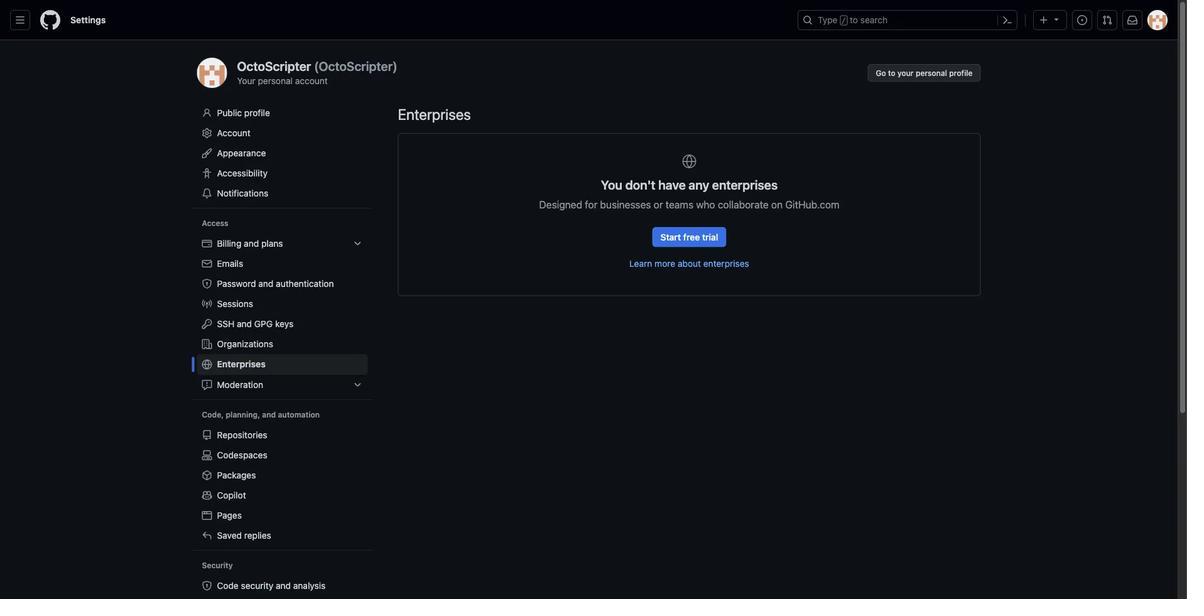 Task type: describe. For each thing, give the bounding box(es) containing it.
pages link
[[197, 506, 368, 526]]

public profile
[[217, 108, 270, 118]]

personal for (octoscripter)
[[258, 75, 293, 86]]

sessions link
[[197, 294, 368, 314]]

who
[[696, 199, 716, 211]]

homepage image
[[40, 10, 60, 30]]

shield lock image
[[202, 279, 212, 289]]

settings link
[[65, 10, 111, 30]]

repositories
[[217, 430, 267, 440]]

designed
[[539, 199, 583, 211]]

access
[[202, 219, 229, 228]]

public
[[217, 108, 242, 118]]

globe image
[[202, 360, 212, 370]]

enterprises inside you don't have any enterprises designed for businesses or teams who collaborate on github.com
[[712, 178, 778, 192]]

sessions
[[217, 299, 253, 309]]

1 vertical spatial profile
[[244, 108, 270, 118]]

billing
[[217, 238, 242, 249]]

moderation button
[[197, 375, 368, 395]]

password and authentication link
[[197, 274, 368, 294]]

go to your personal profile link
[[868, 64, 981, 82]]

code, planning, and automation list
[[197, 425, 368, 546]]

and left analysis
[[276, 581, 291, 591]]

type
[[818, 15, 838, 25]]

businesses
[[600, 199, 651, 211]]

appearance link
[[197, 143, 368, 163]]

billing and plans button
[[197, 234, 368, 254]]

enterprises inside access list
[[217, 359, 266, 369]]

automation
[[278, 411, 320, 419]]

bell image
[[202, 189, 212, 199]]

learn more about enterprises
[[630, 259, 750, 269]]

keys
[[275, 319, 294, 329]]

and for authentication
[[258, 279, 274, 289]]

saved
[[217, 531, 242, 541]]

saved replies link
[[197, 526, 368, 546]]

paintbrush image
[[202, 148, 212, 158]]

code,
[[202, 411, 224, 419]]

mail image
[[202, 259, 212, 269]]

accessibility
[[217, 168, 268, 178]]

code security and analysis link
[[197, 576, 368, 596]]

or
[[654, 199, 663, 211]]

don't
[[626, 178, 656, 192]]

type / to search
[[818, 15, 888, 25]]

shield lock image
[[202, 581, 212, 591]]

start
[[661, 232, 681, 242]]

1 horizontal spatial enterprises
[[398, 106, 471, 123]]

security
[[241, 581, 273, 591]]

issue opened image
[[1078, 15, 1088, 25]]

codespaces
[[217, 450, 267, 461]]

any
[[689, 178, 710, 192]]

codespaces image
[[202, 451, 212, 461]]

learn
[[630, 259, 653, 269]]

copilot link
[[197, 486, 368, 506]]

account link
[[197, 123, 368, 143]]

and for plans
[[244, 238, 259, 249]]

copilot
[[217, 490, 246, 501]]

learn more about enterprises link
[[630, 259, 750, 269]]

collaborate
[[718, 199, 769, 211]]

octoscripter
[[237, 59, 311, 74]]

1 vertical spatial to
[[889, 68, 896, 77]]

packages
[[217, 470, 256, 481]]

organizations link
[[197, 334, 368, 354]]

password
[[217, 279, 256, 289]]

security
[[202, 561, 233, 570]]

browser image
[[202, 511, 212, 521]]

octoscripter (octoscripter) your personal account
[[237, 59, 398, 86]]

password and authentication
[[217, 279, 334, 289]]

settings
[[70, 15, 106, 25]]

start free trial link
[[653, 227, 727, 247]]

appearance
[[217, 148, 266, 158]]

person image
[[202, 108, 212, 118]]

pages
[[217, 511, 242, 521]]



Task type: locate. For each thing, give the bounding box(es) containing it.
package image
[[202, 471, 212, 481]]

enterprises
[[398, 106, 471, 123], [217, 359, 266, 369]]

repo image
[[202, 430, 212, 440]]

authentication
[[276, 279, 334, 289]]

account
[[295, 75, 328, 86]]

public profile link
[[197, 103, 368, 123]]

plus image
[[1039, 15, 1049, 25]]

accessibility link
[[197, 163, 368, 183]]

(octoscripter)
[[314, 59, 398, 74]]

analysis
[[293, 581, 326, 591]]

about
[[678, 259, 701, 269]]

account
[[217, 128, 251, 138]]

1 horizontal spatial profile
[[950, 68, 973, 77]]

0 vertical spatial enterprises
[[712, 178, 778, 192]]

enterprises up collaborate in the right top of the page
[[712, 178, 778, 192]]

github.com
[[786, 199, 840, 211]]

ssh and gpg keys
[[217, 319, 294, 329]]

you don't have any enterprises designed for businesses or teams who collaborate on github.com
[[539, 178, 840, 211]]

emails link
[[197, 254, 368, 274]]

code
[[217, 581, 239, 591]]

gear image
[[202, 128, 212, 138]]

replies
[[244, 531, 271, 541]]

profile right your
[[950, 68, 973, 77]]

and right ssh
[[237, 319, 252, 329]]

have
[[659, 178, 686, 192]]

ssh
[[217, 319, 235, 329]]

key image
[[202, 319, 212, 329]]

broadcast image
[[202, 299, 212, 309]]

profile right public
[[244, 108, 270, 118]]

0 horizontal spatial profile
[[244, 108, 270, 118]]

personal inside octoscripter (octoscripter) your personal account
[[258, 75, 293, 86]]

on
[[772, 199, 783, 211]]

profile
[[950, 68, 973, 77], [244, 108, 270, 118]]

search
[[861, 15, 888, 25]]

0 horizontal spatial personal
[[258, 75, 293, 86]]

0 horizontal spatial to
[[850, 15, 858, 25]]

code security and analysis
[[217, 581, 326, 591]]

reply image
[[202, 531, 212, 541]]

emails
[[217, 259, 243, 269]]

ssh and gpg keys link
[[197, 314, 368, 334]]

enterprises link
[[197, 354, 368, 375]]

1 vertical spatial enterprises
[[217, 359, 266, 369]]

personal right your
[[916, 68, 948, 77]]

notifications link
[[197, 183, 368, 204]]

billing and plans
[[217, 238, 283, 249]]

you
[[601, 178, 623, 192]]

your
[[237, 75, 256, 86]]

go to your personal profile
[[876, 68, 973, 77]]

and
[[244, 238, 259, 249], [258, 279, 274, 289], [237, 319, 252, 329], [262, 411, 276, 419], [276, 581, 291, 591]]

triangle down image
[[1052, 14, 1062, 24]]

and up the repositories link
[[262, 411, 276, 419]]

access list
[[197, 234, 368, 395]]

and down the emails link in the top left of the page
[[258, 279, 274, 289]]

@octoscripter image
[[197, 58, 227, 88]]

for
[[585, 199, 598, 211]]

saved replies
[[217, 531, 271, 541]]

and inside dropdown button
[[244, 238, 259, 249]]

1 horizontal spatial to
[[889, 68, 896, 77]]

command palette image
[[1003, 15, 1013, 25]]

organizations
[[217, 339, 273, 349]]

personal for to
[[916, 68, 948, 77]]

codespaces link
[[197, 446, 368, 466]]

personal
[[916, 68, 948, 77], [258, 75, 293, 86]]

0 vertical spatial enterprises
[[398, 106, 471, 123]]

globe image
[[682, 154, 697, 169]]

/
[[842, 16, 846, 25]]

go
[[876, 68, 886, 77]]

repositories link
[[197, 425, 368, 446]]

notifications
[[217, 188, 268, 199]]

teams
[[666, 199, 694, 211]]

notifications image
[[1128, 15, 1138, 25]]

start free trial
[[661, 232, 719, 242]]

and left plans at the left top
[[244, 238, 259, 249]]

to right go
[[889, 68, 896, 77]]

to
[[850, 15, 858, 25], [889, 68, 896, 77]]

planning,
[[226, 411, 260, 419]]

to right / on the top of page
[[850, 15, 858, 25]]

enterprises
[[712, 178, 778, 192], [704, 259, 750, 269]]

1 vertical spatial enterprises
[[704, 259, 750, 269]]

your
[[898, 68, 914, 77]]

moderation
[[217, 380, 263, 390]]

1 horizontal spatial personal
[[916, 68, 948, 77]]

packages link
[[197, 466, 368, 486]]

plans
[[261, 238, 283, 249]]

enterprises down trial at the top of page
[[704, 259, 750, 269]]

0 vertical spatial profile
[[950, 68, 973, 77]]

code, planning, and automation
[[202, 411, 320, 419]]

0 vertical spatial to
[[850, 15, 858, 25]]

more
[[655, 259, 676, 269]]

free
[[684, 232, 700, 242]]

accessibility image
[[202, 168, 212, 178]]

copilot image
[[202, 491, 212, 501]]

0 horizontal spatial enterprises
[[217, 359, 266, 369]]

and for gpg
[[237, 319, 252, 329]]

personal down octoscripter
[[258, 75, 293, 86]]

organization image
[[202, 339, 212, 349]]

gpg
[[254, 319, 273, 329]]

trial
[[703, 232, 719, 242]]

git pull request image
[[1103, 15, 1113, 25]]



Task type: vqa. For each thing, say whether or not it's contained in the screenshot.
Code
yes



